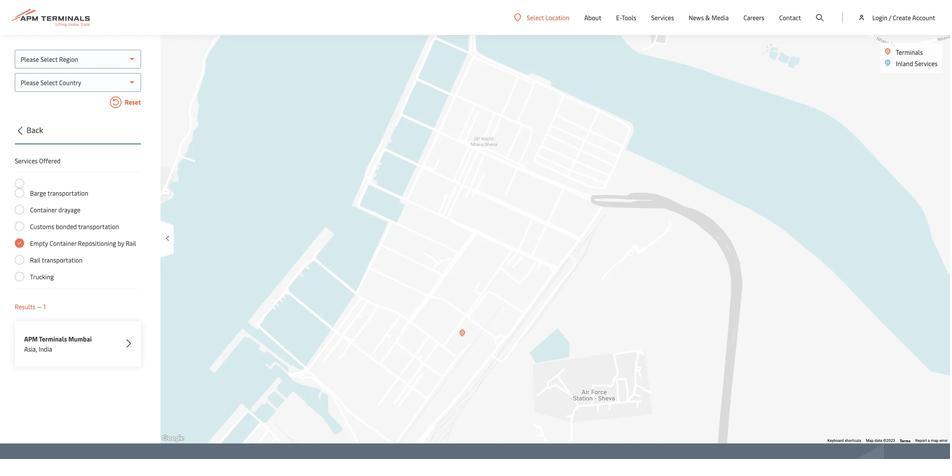 Task type: vqa. For each thing, say whether or not it's contained in the screenshot.
rail
yes



Task type: locate. For each thing, give the bounding box(es) containing it.
rail
[[126, 239, 136, 248], [30, 256, 40, 265]]

terminals
[[896, 48, 924, 57], [39, 335, 67, 344]]

container down bonded
[[50, 239, 76, 248]]

a
[[928, 439, 930, 444]]

2 horizontal spatial services
[[915, 59, 938, 68]]

None radio
[[15, 179, 24, 189]]

login / create account link
[[858, 0, 936, 35]]

inland services
[[896, 59, 938, 68]]

reset
[[123, 98, 141, 106]]

services right "tools"
[[652, 13, 674, 22]]

keyboard
[[828, 439, 844, 444]]

1 horizontal spatial terminals
[[896, 48, 924, 57]]

0 horizontal spatial terminals
[[39, 335, 67, 344]]

e-tools button
[[617, 0, 637, 35]]

1 vertical spatial container
[[50, 239, 76, 248]]

asia,
[[24, 345, 37, 354]]

apm
[[24, 335, 38, 344]]

customs bonded transportation
[[30, 223, 119, 231]]

1 horizontal spatial rail
[[126, 239, 136, 248]]

map region
[[125, 0, 951, 460]]

1 vertical spatial services
[[915, 59, 938, 68]]

1 horizontal spatial services
[[652, 13, 674, 22]]

careers
[[744, 13, 765, 22]]

map
[[867, 439, 874, 444]]

report
[[916, 439, 927, 444]]

container
[[30, 206, 57, 214], [50, 239, 76, 248]]

0 vertical spatial transportation
[[48, 189, 88, 198]]

services
[[652, 13, 674, 22], [915, 59, 938, 68], [15, 157, 38, 165]]

services right inland
[[915, 59, 938, 68]]

rail transportation
[[30, 256, 83, 265]]

—
[[37, 303, 42, 311]]

create
[[893, 13, 912, 22]]

terminals up india at the left bottom
[[39, 335, 67, 344]]

1 vertical spatial rail
[[30, 256, 40, 265]]

map
[[931, 439, 939, 444]]

report a map error
[[916, 439, 948, 444]]

barge transportation
[[30, 189, 88, 198]]

terms link
[[900, 439, 911, 444]]

login
[[873, 13, 888, 22]]

media
[[712, 13, 729, 22]]

transportation for barge transportation
[[48, 189, 88, 198]]

1
[[43, 303, 46, 311]]

2 vertical spatial services
[[15, 157, 38, 165]]

transportation up the drayage
[[48, 189, 88, 198]]

rail right by
[[126, 239, 136, 248]]

keyboard shortcuts
[[828, 439, 862, 444]]

0 vertical spatial container
[[30, 206, 57, 214]]

transportation up trucking
[[42, 256, 83, 265]]

/
[[889, 13, 892, 22]]

0 vertical spatial terminals
[[896, 48, 924, 57]]

terminals up inland
[[896, 48, 924, 57]]

reset button
[[15, 97, 141, 110]]

services button
[[652, 0, 674, 35]]

empty container repositioning by rail
[[30, 239, 136, 248]]

1 vertical spatial terminals
[[39, 335, 67, 344]]

0 horizontal spatial services
[[15, 157, 38, 165]]

Barge transportation radio
[[15, 189, 24, 198]]

&
[[706, 13, 710, 22]]

offered
[[39, 157, 61, 165]]

login / create account
[[873, 13, 936, 22]]

select location
[[527, 13, 570, 22]]

back button
[[12, 124, 141, 145]]

transportation up the repositioning on the bottom of page
[[78, 223, 119, 231]]

select
[[527, 13, 544, 22]]

map data ©2023
[[867, 439, 896, 444]]

mumbai
[[68, 335, 92, 344]]

results — 1
[[15, 303, 46, 311]]

barge
[[30, 189, 46, 198]]

e-tools
[[617, 13, 637, 22]]

Rail transportation radio
[[15, 256, 24, 265]]

contact button
[[780, 0, 802, 35]]

google image
[[160, 434, 186, 444]]

services left offered
[[15, 157, 38, 165]]

services offered
[[15, 157, 61, 165]]

transportation
[[48, 189, 88, 198], [78, 223, 119, 231], [42, 256, 83, 265]]

careers button
[[744, 0, 765, 35]]

Customs bonded transportation radio
[[15, 222, 24, 232]]

error
[[940, 439, 948, 444]]

location
[[546, 13, 570, 22]]

rail right rail transportation radio
[[30, 256, 40, 265]]

container up customs
[[30, 206, 57, 214]]

0 vertical spatial services
[[652, 13, 674, 22]]

e-
[[617, 13, 622, 22]]

2 vertical spatial transportation
[[42, 256, 83, 265]]



Task type: describe. For each thing, give the bounding box(es) containing it.
0 horizontal spatial rail
[[30, 256, 40, 265]]

india
[[39, 345, 52, 354]]

0 vertical spatial rail
[[126, 239, 136, 248]]

by
[[118, 239, 124, 248]]

about button
[[585, 0, 602, 35]]

account
[[913, 13, 936, 22]]

empty
[[30, 239, 48, 248]]

news
[[689, 13, 704, 22]]

©2023
[[884, 439, 896, 444]]

news & media
[[689, 13, 729, 22]]

about
[[585, 13, 602, 22]]

contact
[[780, 13, 802, 22]]

report a map error link
[[916, 439, 948, 444]]

inland
[[896, 59, 914, 68]]

drayage
[[58, 206, 80, 214]]

Empty Container Repositioning by Rail radio
[[15, 239, 24, 248]]

Trucking radio
[[15, 272, 24, 282]]

customs
[[30, 223, 54, 231]]

keyboard shortcuts button
[[828, 439, 862, 444]]

repositioning
[[78, 239, 116, 248]]

bonded
[[56, 223, 77, 231]]

transportation for rail transportation
[[42, 256, 83, 265]]

Container drayage radio
[[15, 205, 24, 215]]

services for services offered
[[15, 157, 38, 165]]

apm terminals mumbai asia, india
[[24, 335, 92, 354]]

results
[[15, 303, 35, 311]]

terminals inside the apm terminals mumbai asia, india
[[39, 335, 67, 344]]

select location button
[[515, 13, 570, 22]]

news & media button
[[689, 0, 729, 35]]

back
[[27, 125, 43, 135]]

terms
[[900, 439, 911, 444]]

data
[[875, 439, 883, 444]]

container drayage
[[30, 206, 80, 214]]

trucking
[[30, 273, 54, 281]]

1 vertical spatial transportation
[[78, 223, 119, 231]]

tools
[[622, 13, 637, 22]]

services for services
[[652, 13, 674, 22]]

shortcuts
[[845, 439, 862, 444]]



